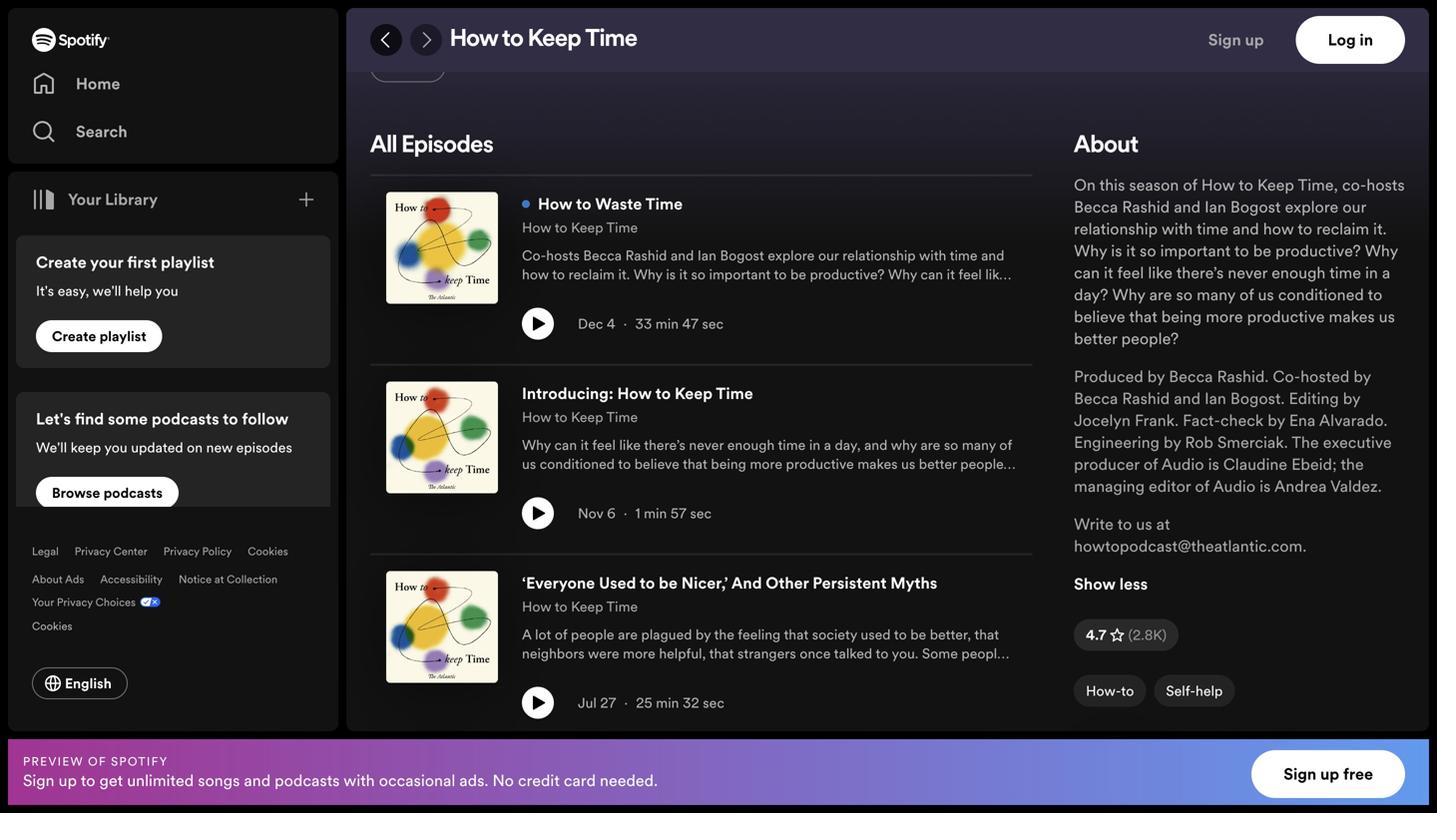 Task type: vqa. For each thing, say whether or not it's contained in the screenshot.
the right "Cookies"
yes



Task type: locate. For each thing, give the bounding box(es) containing it.
1 vertical spatial in
[[1366, 262, 1379, 284]]

you
[[155, 282, 178, 301], [104, 438, 128, 457]]

in left 'a' at the right top of page
[[1366, 262, 1379, 284]]

2 vertical spatial how to keep time link
[[522, 596, 638, 618]]

podcasts up on
[[152, 408, 219, 430]]

believe
[[1075, 306, 1126, 328]]

be inside on this season of how to keep time, co-hosts becca rashid and ian bogost explore our relationship with time and how to reclaim it. why is it so important to be productive? why can it feel like there's never enough time in a day? why are so many of us conditioned to believe that being more productive makes us better people?
[[1254, 240, 1272, 262]]

choices
[[96, 595, 136, 610]]

introducing: how to keep time image
[[386, 382, 498, 494]]

1 horizontal spatial up
[[1246, 29, 1265, 51]]

sec right 32
[[703, 694, 725, 713]]

to right used in the left bottom of the page
[[640, 573, 655, 595]]

to right go forward image
[[502, 28, 524, 52]]

0 horizontal spatial us
[[1137, 514, 1153, 536]]

1 horizontal spatial time
[[1330, 262, 1362, 284]]

privacy policy
[[163, 544, 232, 559]]

of left spotify
[[88, 754, 107, 770]]

ena
[[1290, 410, 1316, 432]]

2 vertical spatial min
[[656, 694, 680, 713]]

why up 'day?'
[[1075, 240, 1108, 262]]

1 horizontal spatial cookies link
[[248, 544, 288, 559]]

andrea
[[1275, 476, 1328, 498]]

create up easy,
[[36, 252, 87, 274]]

1 vertical spatial at
[[215, 572, 224, 587]]

1 vertical spatial podcasts
[[104, 484, 163, 503]]

1 vertical spatial playlist
[[100, 327, 146, 346]]

to left "get"
[[81, 770, 95, 792]]

0 vertical spatial cookies
[[248, 544, 288, 559]]

0 horizontal spatial you
[[104, 438, 128, 457]]

1 vertical spatial how to keep time link
[[522, 406, 638, 428]]

in right log
[[1361, 29, 1374, 51]]

time inside top bar and user menu element
[[586, 28, 638, 52]]

is inside on this season of how to keep time, co-hosts becca rashid and ian bogost explore our relationship with time and how to reclaim it. why is it so important to be productive? why can it feel like there's never enough time in a day? why are so many of us conditioned to believe that being more productive makes us better people?
[[1112, 240, 1123, 262]]

create playlist
[[52, 327, 146, 346]]

with up like
[[1162, 218, 1194, 240]]

podcasts down updated
[[104, 484, 163, 503]]

produced by becca rashid. co-hosted by becca rashid and ian bogost. editing by jocelyn frank. fact-check by ena alvarado. engineering by rob smerciak. the executive producer of audio is claudine ebeid; the managing editor of audio is andrea valdez.
[[1075, 366, 1393, 498]]

to down how to waste time link
[[555, 218, 568, 237]]

1 vertical spatial time
[[1330, 262, 1362, 284]]

0 vertical spatial ian
[[1205, 196, 1227, 218]]

used
[[599, 573, 637, 595]]

how to keep time link down 'everyone
[[522, 596, 638, 618]]

your privacy choices button
[[32, 595, 136, 610]]

find
[[75, 408, 104, 430]]

rashid up engineering at the bottom
[[1123, 388, 1171, 410]]

the
[[1341, 454, 1365, 476]]

browse podcasts link
[[36, 477, 179, 509]]

cookies link up collection
[[248, 544, 288, 559]]

1 horizontal spatial playlist
[[161, 252, 215, 274]]

playlist down the we'll at the top of the page
[[100, 327, 146, 346]]

2 vertical spatial sec
[[703, 694, 725, 713]]

47
[[683, 315, 699, 334]]

day?
[[1075, 284, 1109, 306]]

0 horizontal spatial cookies link
[[32, 614, 88, 636]]

privacy up ads
[[75, 544, 111, 559]]

by right "hosted"
[[1354, 366, 1372, 388]]

privacy up notice
[[163, 544, 199, 559]]

by right 'editing'
[[1344, 388, 1361, 410]]

create
[[36, 252, 87, 274], [52, 327, 96, 346]]

sign for sign up free
[[1284, 764, 1317, 786]]

first
[[127, 252, 157, 274]]

33
[[636, 315, 652, 334]]

1 vertical spatial sec
[[690, 504, 712, 523]]

spotify image
[[32, 28, 110, 52]]

0 vertical spatial rashid
[[1123, 196, 1171, 218]]

up left free
[[1321, 764, 1340, 786]]

of
[[1184, 174, 1198, 196], [1240, 284, 1255, 306], [1144, 454, 1159, 476], [1196, 476, 1210, 498], [88, 754, 107, 770]]

how down 'everyone
[[522, 598, 552, 617]]

about left ads
[[32, 572, 63, 587]]

becca up fact-
[[1170, 366, 1214, 388]]

time inside 'everyone used to be nicer,' and other persistent myths how to keep time
[[607, 598, 638, 617]]

2.8k
[[1133, 626, 1163, 645]]

accessibility
[[100, 572, 163, 587]]

0 horizontal spatial with
[[344, 770, 375, 792]]

1 vertical spatial so
[[1177, 284, 1193, 306]]

1 vertical spatial you
[[104, 438, 128, 457]]

the
[[1292, 432, 1320, 454]]

to inside checkbox
[[1122, 682, 1135, 701]]

it
[[1127, 240, 1136, 262], [1105, 262, 1114, 284]]

you down first
[[155, 282, 178, 301]]

about inside main element
[[32, 572, 63, 587]]

home
[[76, 73, 120, 95]]

sec right 57
[[690, 504, 712, 523]]

1 horizontal spatial cookies
[[248, 544, 288, 559]]

min for keep
[[644, 504, 667, 523]]

sec right 47
[[702, 315, 724, 334]]

why down our
[[1366, 240, 1399, 262]]

your
[[68, 189, 101, 211], [32, 595, 54, 610]]

1 vertical spatial your
[[32, 595, 54, 610]]

1 horizontal spatial sign
[[1209, 29, 1242, 51]]

0 vertical spatial how to keep time link
[[522, 216, 638, 238]]

1 vertical spatial about
[[32, 572, 63, 587]]

0 horizontal spatial at
[[215, 572, 224, 587]]

to down introducing:
[[555, 408, 568, 427]]

needed.
[[600, 770, 658, 792]]

2 vertical spatial podcasts
[[275, 770, 340, 792]]

0 horizontal spatial audio
[[1162, 454, 1205, 476]]

and up rob
[[1175, 388, 1201, 410]]

up inside top bar and user menu element
[[1246, 29, 1265, 51]]

rob
[[1186, 432, 1214, 454]]

policy
[[202, 544, 232, 559]]

and
[[1175, 196, 1201, 218], [1233, 218, 1260, 240], [1175, 388, 1201, 410], [244, 770, 271, 792]]

and inside produced by becca rashid. co-hosted by becca rashid and ian bogost. editing by jocelyn frank. fact-check by ena alvarado. engineering by rob smerciak. the executive producer of audio is claudine ebeid; the managing editor of audio is andrea valdez.
[[1175, 388, 1201, 410]]

min left 47
[[656, 315, 679, 334]]

help inside option
[[1196, 682, 1224, 701]]

be left the nicer,'
[[659, 573, 678, 595]]

1 vertical spatial rashid
[[1123, 388, 1171, 410]]

1 how to keep time link from the top
[[522, 216, 638, 238]]

1 vertical spatial create
[[52, 327, 96, 346]]

create for your
[[36, 252, 87, 274]]

0 vertical spatial podcasts
[[152, 408, 219, 430]]

time,
[[1299, 174, 1339, 196]]

let's find some podcasts to follow we'll keep you updated on new episodes
[[36, 408, 292, 457]]

sec for nicer,'
[[703, 694, 725, 713]]

audio down smerciak.
[[1214, 476, 1256, 498]]

min right 1
[[644, 504, 667, 523]]

us right more
[[1259, 284, 1275, 306]]

with left occasional
[[344, 770, 375, 792]]

keep inside top bar and user menu element
[[528, 28, 582, 52]]

spotify
[[111, 754, 168, 770]]

about
[[1075, 134, 1139, 158], [32, 572, 63, 587]]

it right can
[[1105, 262, 1114, 284]]

main element
[[8, 8, 339, 732]]

'everyone used to be nicer,' and other persistent myths image
[[386, 572, 498, 684]]

productive
[[1248, 306, 1326, 328]]

up
[[1246, 29, 1265, 51], [1321, 764, 1340, 786], [59, 770, 77, 792]]

that
[[1130, 306, 1158, 328]]

0 vertical spatial with
[[1162, 218, 1194, 240]]

to down 'everyone
[[555, 598, 568, 617]]

0 vertical spatial time
[[1197, 218, 1229, 240]]

2 horizontal spatial is
[[1260, 476, 1272, 498]]

you inside the create your first playlist it's easy, we'll help you
[[155, 282, 178, 301]]

0 horizontal spatial is
[[1112, 240, 1123, 262]]

1 horizontal spatial your
[[68, 189, 101, 211]]

dec
[[578, 315, 604, 334]]

up for sign up
[[1246, 29, 1265, 51]]

create your first playlist it's easy, we'll help you
[[36, 252, 215, 301]]

playlist right first
[[161, 252, 215, 274]]

and inside preview of spotify sign up to get unlimited songs and podcasts with occasional ads. no credit card needed.
[[244, 770, 271, 792]]

3 how to keep time link from the top
[[522, 596, 638, 618]]

0 vertical spatial you
[[155, 282, 178, 301]]

to inside 'let's find some podcasts to follow we'll keep you updated on new episodes'
[[223, 408, 238, 430]]

your privacy choices
[[32, 595, 136, 610]]

0 vertical spatial help
[[125, 282, 152, 301]]

0 horizontal spatial your
[[32, 595, 54, 610]]

create inside the create your first playlist it's easy, we'll help you
[[36, 252, 87, 274]]

about ads link
[[32, 572, 84, 587]]

is right can
[[1112, 240, 1123, 262]]

new episode image
[[522, 200, 530, 208]]

time up there's
[[1197, 218, 1229, 240]]

introducing: how to keep time how to keep time
[[522, 383, 754, 427]]

0 horizontal spatial be
[[659, 573, 678, 595]]

57
[[671, 504, 687, 523]]

sign up free
[[1284, 764, 1374, 786]]

how to waste time link
[[522, 192, 683, 216]]

0 horizontal spatial sign
[[23, 770, 55, 792]]

how-to link
[[1075, 676, 1147, 716]]

managing
[[1075, 476, 1145, 498]]

how to keep time link down how to waste time
[[522, 216, 638, 238]]

podcasts
[[152, 408, 219, 430], [104, 484, 163, 503], [275, 770, 340, 792]]

1 horizontal spatial help
[[1196, 682, 1224, 701]]

2 horizontal spatial up
[[1321, 764, 1340, 786]]

browse podcasts
[[52, 484, 163, 503]]

time inside how to waste time link
[[646, 193, 683, 215]]

playlist
[[161, 252, 215, 274], [100, 327, 146, 346]]

ian left bogost.
[[1205, 388, 1227, 410]]

check
[[1221, 410, 1264, 432]]

never
[[1229, 262, 1268, 284]]

(
[[1129, 626, 1133, 645]]

how right season at the right of the page
[[1202, 174, 1236, 196]]

you for first
[[155, 282, 178, 301]]

sign inside top bar and user menu element
[[1209, 29, 1242, 51]]

cookies down your privacy choices
[[32, 619, 72, 634]]

2 rashid from the top
[[1123, 388, 1171, 410]]

so up are
[[1140, 240, 1157, 262]]

how inside top bar and user menu element
[[450, 28, 498, 52]]

how right introducing:
[[618, 383, 652, 405]]

bogost.
[[1231, 388, 1286, 410]]

why left are
[[1113, 284, 1146, 306]]

you right "keep"
[[104, 438, 128, 457]]

1 vertical spatial with
[[344, 770, 375, 792]]

cookies link down your privacy choices
[[32, 614, 88, 636]]

becca left season at the right of the page
[[1075, 196, 1119, 218]]

1 vertical spatial cookies link
[[32, 614, 88, 636]]

1 vertical spatial cookies
[[32, 619, 72, 634]]

we'll
[[93, 282, 121, 301]]

how to keep time link down introducing:
[[522, 406, 638, 428]]

min right 25
[[656, 694, 680, 713]]

0 horizontal spatial up
[[59, 770, 77, 792]]

4.7
[[1087, 626, 1107, 645]]

create down easy,
[[52, 327, 96, 346]]

podcasts inside browse podcasts link
[[104, 484, 163, 503]]

about ads
[[32, 572, 84, 587]]

our
[[1343, 196, 1367, 218]]

by down people?
[[1148, 366, 1166, 388]]

preview
[[23, 754, 84, 770]]

1 horizontal spatial at
[[1157, 514, 1171, 536]]

podcasts inside preview of spotify sign up to get unlimited songs and podcasts with occasional ads. no credit card needed.
[[275, 770, 340, 792]]

time left 'a' at the right top of page
[[1330, 262, 1362, 284]]

rashid
[[1123, 196, 1171, 218], [1123, 388, 1171, 410]]

help inside the create your first playlist it's easy, we'll help you
[[125, 282, 152, 301]]

so
[[1140, 240, 1157, 262], [1177, 284, 1193, 306]]

rashid inside produced by becca rashid. co-hosted by becca rashid and ian bogost. editing by jocelyn frank. fact-check by ena alvarado. engineering by rob smerciak. the executive producer of audio is claudine ebeid; the managing editor of audio is andrea valdez.
[[1123, 388, 1171, 410]]

credit
[[518, 770, 560, 792]]

0 vertical spatial about
[[1075, 134, 1139, 158]]

1 horizontal spatial with
[[1162, 218, 1194, 240]]

and right songs
[[244, 770, 271, 792]]

about for about
[[1075, 134, 1139, 158]]

log in
[[1329, 29, 1374, 51]]

1 horizontal spatial about
[[1075, 134, 1139, 158]]

min for be
[[656, 694, 680, 713]]

to left self-
[[1122, 682, 1135, 701]]

at down editor
[[1157, 514, 1171, 536]]

1 horizontal spatial audio
[[1214, 476, 1256, 498]]

0 vertical spatial your
[[68, 189, 101, 211]]

1 horizontal spatial why
[[1113, 284, 1146, 306]]

25 min 32 sec
[[636, 694, 725, 713]]

0 horizontal spatial why
[[1075, 240, 1108, 262]]

to left explore
[[1239, 174, 1254, 196]]

up left log
[[1246, 29, 1265, 51]]

ian left bogost
[[1205, 196, 1227, 218]]

feel
[[1118, 262, 1145, 284]]

keep inside how to keep time link
[[571, 218, 604, 237]]

1 vertical spatial help
[[1196, 682, 1224, 701]]

1 horizontal spatial is
[[1209, 454, 1220, 476]]

accessibility link
[[100, 572, 163, 587]]

you inside 'let's find some podcasts to follow we'll keep you updated on new episodes'
[[104, 438, 128, 457]]

2 how to keep time link from the top
[[522, 406, 638, 428]]

1 ian from the top
[[1205, 196, 1227, 218]]

top bar and user menu element
[[347, 8, 1430, 72]]

and up important
[[1175, 196, 1201, 218]]

2 horizontal spatial us
[[1380, 306, 1396, 328]]

0 vertical spatial at
[[1157, 514, 1171, 536]]

us down editor
[[1137, 514, 1153, 536]]

by left ena
[[1268, 410, 1286, 432]]

how right go forward image
[[450, 28, 498, 52]]

to left how
[[1235, 240, 1250, 262]]

1 vertical spatial min
[[644, 504, 667, 523]]

to right write
[[1118, 514, 1133, 536]]

legal link
[[32, 544, 59, 559]]

relationship
[[1075, 218, 1159, 240]]

1 vertical spatial be
[[659, 573, 678, 595]]

to inside preview of spotify sign up to get unlimited songs and podcasts with occasional ads. no credit card needed.
[[81, 770, 95, 792]]

so right are
[[1177, 284, 1193, 306]]

1 vertical spatial how to keep time
[[522, 218, 638, 237]]

1 vertical spatial ian
[[1205, 388, 1227, 410]]

rashid right on
[[1123, 196, 1171, 218]]

0 horizontal spatial playlist
[[100, 327, 146, 346]]

about up this
[[1075, 134, 1139, 158]]

0 vertical spatial create
[[36, 252, 87, 274]]

0 horizontal spatial so
[[1140, 240, 1157, 262]]

1 rashid from the top
[[1123, 196, 1171, 218]]

in inside button
[[1361, 29, 1374, 51]]

to left waste
[[576, 193, 592, 215]]

easy,
[[58, 282, 89, 301]]

up left "get"
[[59, 770, 77, 792]]

0 vertical spatial playlist
[[161, 252, 215, 274]]

0 vertical spatial in
[[1361, 29, 1374, 51]]

podcasts inside 'let's find some podcasts to follow we'll keep you updated on new episodes'
[[152, 408, 219, 430]]

up for sign up free
[[1321, 764, 1340, 786]]

to up "new"
[[223, 408, 238, 430]]

how to keep time inside top bar and user menu element
[[450, 28, 638, 52]]

how down 'new episode' icon
[[522, 218, 552, 237]]

create inside create playlist button
[[52, 327, 96, 346]]

0 horizontal spatial help
[[125, 282, 152, 301]]

ian
[[1205, 196, 1227, 218], [1205, 388, 1227, 410]]

show less
[[1075, 574, 1149, 596]]

your down about ads link
[[32, 595, 54, 610]]

time
[[586, 28, 638, 52], [646, 193, 683, 215], [607, 218, 638, 237], [716, 383, 754, 405], [607, 408, 638, 427], [607, 598, 638, 617]]

us right makes
[[1380, 306, 1396, 328]]

audio down fact-
[[1162, 454, 1205, 476]]

makes
[[1330, 306, 1376, 328]]

to right conditioned
[[1369, 284, 1383, 306]]

it left like
[[1127, 240, 1136, 262]]

explore
[[1286, 196, 1339, 218]]

at right notice
[[215, 572, 224, 587]]

2 horizontal spatial sign
[[1284, 764, 1317, 786]]

your left the library
[[68, 189, 101, 211]]

center
[[113, 544, 148, 559]]

how to keep time link for introducing:
[[522, 406, 638, 428]]

is left andrea
[[1260, 476, 1272, 498]]

0 vertical spatial min
[[656, 315, 679, 334]]

keep
[[528, 28, 582, 52], [1258, 174, 1295, 196], [571, 218, 604, 237], [675, 383, 713, 405], [571, 408, 604, 427], [571, 598, 604, 617]]

playlist inside button
[[100, 327, 146, 346]]

cookies up collection
[[248, 544, 288, 559]]

privacy center link
[[75, 544, 148, 559]]

1 horizontal spatial be
[[1254, 240, 1272, 262]]

log
[[1329, 29, 1357, 51]]

0 vertical spatial be
[[1254, 240, 1272, 262]]

1 horizontal spatial you
[[155, 282, 178, 301]]

your inside your library button
[[68, 189, 101, 211]]

0 vertical spatial how to keep time
[[450, 28, 638, 52]]

sec for time
[[690, 504, 712, 523]]

2 ian from the top
[[1205, 388, 1227, 410]]

dec 4
[[578, 315, 616, 334]]

is left claudine
[[1209, 454, 1220, 476]]

0 horizontal spatial about
[[32, 572, 63, 587]]

how
[[1264, 218, 1295, 240]]

be left enough
[[1254, 240, 1272, 262]]

podcasts right songs
[[275, 770, 340, 792]]



Task type: describe. For each thing, give the bounding box(es) containing it.
on
[[1075, 174, 1096, 196]]

playlist inside the create your first playlist it's easy, we'll help you
[[161, 252, 215, 274]]

search
[[76, 121, 127, 143]]

6
[[607, 504, 616, 523]]

ian inside produced by becca rashid. co-hosted by becca rashid and ian bogost. editing by jocelyn frank. fact-check by ena alvarado. engineering by rob smerciak. the executive producer of audio is claudine ebeid; the managing editor of audio is andrea valdez.
[[1205, 388, 1227, 410]]

productive?
[[1276, 240, 1362, 262]]

self-help
[[1167, 682, 1224, 701]]

rashid inside on this season of how to keep time, co-hosts becca rashid and ian bogost explore our relationship with time and how to reclaim it. why is it so important to be productive? why can it feel like there's never enough time in a day? why are so many of us conditioned to believe that being more productive makes us better people?
[[1123, 196, 1171, 218]]

self-
[[1167, 682, 1196, 701]]

sign up
[[1209, 29, 1265, 51]]

home link
[[32, 64, 315, 104]]

how right 'new episode' icon
[[538, 193, 573, 215]]

english button
[[32, 668, 128, 700]]

there's
[[1177, 262, 1225, 284]]

preview of spotify sign up to get unlimited songs and podcasts with occasional ads. no credit card needed.
[[23, 754, 658, 792]]

engineering
[[1075, 432, 1160, 454]]

privacy down ads
[[57, 595, 93, 610]]

your library
[[68, 189, 158, 211]]

like
[[1149, 262, 1173, 284]]

1 horizontal spatial so
[[1177, 284, 1193, 306]]

0 horizontal spatial cookies
[[32, 619, 72, 634]]

california consumer privacy act (ccpa) opt-out icon image
[[136, 595, 161, 614]]

25
[[636, 694, 653, 713]]

ads
[[65, 572, 84, 587]]

how to waste time image
[[386, 192, 498, 304]]

it.
[[1374, 218, 1388, 240]]

ebeid;
[[1292, 454, 1338, 476]]

at inside write to us at howtopodcast@theatlantic.com.
[[1157, 514, 1171, 536]]

howtopodcast@theatlantic.com.
[[1075, 536, 1307, 558]]

introducing:
[[522, 383, 614, 405]]

up inside preview of spotify sign up to get unlimited songs and podcasts with occasional ads. no credit card needed.
[[59, 770, 77, 792]]

4
[[607, 315, 616, 334]]

becca inside on this season of how to keep time, co-hosts becca rashid and ian bogost explore our relationship with time and how to reclaim it. why is it so important to be productive? why can it feel like there's never enough time in a day? why are so many of us conditioned to believe that being more productive makes us better people?
[[1075, 196, 1119, 218]]

more
[[1207, 306, 1244, 328]]

valdez.
[[1331, 476, 1383, 498]]

producer
[[1075, 454, 1140, 476]]

of right many
[[1240, 284, 1255, 306]]

your for your privacy choices
[[32, 595, 54, 610]]

all episodes
[[370, 134, 494, 158]]

in inside on this season of how to keep time, co-hosts becca rashid and ian bogost explore our relationship with time and how to reclaim it. why is it so important to be productive? why can it feel like there's never enough time in a day? why are so many of us conditioned to believe that being more productive makes us better people?
[[1366, 262, 1379, 284]]

ian inside on this season of how to keep time, co-hosts becca rashid and ian bogost explore our relationship with time and how to reclaim it. why is it so important to be productive? why can it feel like there's never enough time in a day? why are so many of us conditioned to believe that being more productive makes us better people?
[[1205, 196, 1227, 218]]

write to us at howtopodcast@theatlantic.com.
[[1075, 514, 1307, 558]]

privacy for privacy center
[[75, 544, 111, 559]]

people?
[[1122, 328, 1180, 350]]

your for your library
[[68, 189, 101, 211]]

0 horizontal spatial it
[[1105, 262, 1114, 284]]

waste
[[596, 193, 643, 215]]

jul 27
[[578, 694, 617, 713]]

nov 6
[[578, 504, 616, 523]]

hosts
[[1367, 174, 1406, 196]]

to inside write to us at howtopodcast@theatlantic.com.
[[1118, 514, 1133, 536]]

library
[[105, 189, 158, 211]]

privacy for privacy policy
[[163, 544, 199, 559]]

go back image
[[378, 32, 394, 48]]

sign inside preview of spotify sign up to get unlimited songs and podcasts with occasional ads. no credit card needed.
[[23, 770, 55, 792]]

privacy policy link
[[163, 544, 232, 559]]

your library button
[[24, 180, 166, 220]]

32
[[683, 694, 700, 713]]

go forward image
[[418, 32, 434, 48]]

notice at collection
[[179, 572, 278, 587]]

it's
[[36, 282, 54, 301]]

are
[[1150, 284, 1173, 306]]

how down introducing:
[[522, 408, 552, 427]]

us inside write to us at howtopodcast@theatlantic.com.
[[1137, 514, 1153, 536]]

other
[[766, 573, 809, 595]]

becca up engineering at the bottom
[[1075, 388, 1119, 410]]

jul
[[578, 694, 597, 713]]

create for playlist
[[52, 327, 96, 346]]

songs
[[198, 770, 240, 792]]

conditioned
[[1279, 284, 1365, 306]]

hosted
[[1301, 366, 1350, 388]]

be inside 'everyone used to be nicer,' and other persistent myths how to keep time
[[659, 573, 678, 595]]

this
[[1100, 174, 1126, 196]]

about for about ads
[[32, 572, 63, 587]]

updated
[[131, 438, 183, 457]]

Self-help checkbox
[[1155, 676, 1236, 708]]

reclaim
[[1317, 218, 1370, 240]]

you for some
[[104, 438, 128, 457]]

sign for sign up
[[1209, 29, 1242, 51]]

with inside preview of spotify sign up to get unlimited songs and podcasts with occasional ads. no credit card needed.
[[344, 770, 375, 792]]

self-help link
[[1155, 676, 1236, 716]]

less
[[1120, 574, 1149, 596]]

all
[[370, 134, 398, 158]]

)
[[1163, 626, 1167, 645]]

how-to
[[1087, 682, 1135, 701]]

card
[[564, 770, 596, 792]]

0 vertical spatial sec
[[702, 315, 724, 334]]

how inside on this season of how to keep time, co-hosts becca rashid and ian bogost explore our relationship with time and how to reclaim it. why is it so important to be productive? why can it feel like there's never enough time in a day? why are so many of us conditioned to believe that being more productive makes us better people?
[[1202, 174, 1236, 196]]

of right producer on the bottom of the page
[[1144, 454, 1159, 476]]

important
[[1161, 240, 1231, 262]]

0 vertical spatial so
[[1140, 240, 1157, 262]]

how to waste time
[[538, 193, 683, 215]]

of right editor
[[1196, 476, 1210, 498]]

2 horizontal spatial why
[[1366, 240, 1399, 262]]

sign up button
[[1201, 16, 1297, 64]]

how inside 'everyone used to be nicer,' and other persistent myths how to keep time
[[522, 598, 552, 617]]

legal
[[32, 544, 59, 559]]

1 horizontal spatial it
[[1127, 240, 1136, 262]]

editing
[[1290, 388, 1340, 410]]

new
[[206, 438, 233, 457]]

at inside main element
[[215, 572, 224, 587]]

of inside preview of spotify sign up to get unlimited songs and podcasts with occasional ads. no credit card needed.
[[88, 754, 107, 770]]

how to keep time link for 'everyone
[[522, 596, 638, 618]]

by left rob
[[1164, 432, 1182, 454]]

can
[[1075, 262, 1101, 284]]

persistent
[[813, 573, 887, 595]]

your
[[90, 252, 123, 274]]

of right season at the right of the page
[[1184, 174, 1198, 196]]

episodes
[[402, 134, 494, 158]]

sign up free button
[[1252, 751, 1406, 799]]

ads.
[[460, 770, 489, 792]]

with inside on this season of how to keep time, co-hosts becca rashid and ian bogost explore our relationship with time and how to reclaim it. why is it so important to be productive? why can it feel like there's never enough time in a day? why are so many of us conditioned to believe that being more productive makes us better people?
[[1162, 218, 1194, 240]]

produced
[[1075, 366, 1144, 388]]

'everyone used to be nicer,' and other persistent myths link
[[522, 572, 938, 596]]

executive
[[1324, 432, 1393, 454]]

How-to checkbox
[[1075, 676, 1147, 708]]

1 horizontal spatial us
[[1259, 284, 1275, 306]]

'everyone used to be nicer,' and other persistent myths how to keep time
[[522, 573, 938, 617]]

keep inside 'everyone used to be nicer,' and other persistent myths how to keep time
[[571, 598, 604, 617]]

to down 33 min 47 sec
[[656, 383, 671, 405]]

time inside how to keep time link
[[607, 218, 638, 237]]

follow
[[242, 408, 289, 430]]

and left how
[[1233, 218, 1260, 240]]

rashid.
[[1218, 366, 1270, 388]]

episodes
[[236, 438, 292, 457]]

fact-
[[1184, 410, 1221, 432]]

keep inside on this season of how to keep time, co-hosts becca rashid and ian bogost explore our relationship with time and how to reclaim it. why is it so important to be productive? why can it feel like there's never enough time in a day? why are so many of us conditioned to believe that being more productive makes us better people?
[[1258, 174, 1295, 196]]

( 2.8k )
[[1129, 626, 1167, 645]]

to right how
[[1298, 218, 1313, 240]]

0 vertical spatial cookies link
[[248, 544, 288, 559]]

0 horizontal spatial time
[[1197, 218, 1229, 240]]



